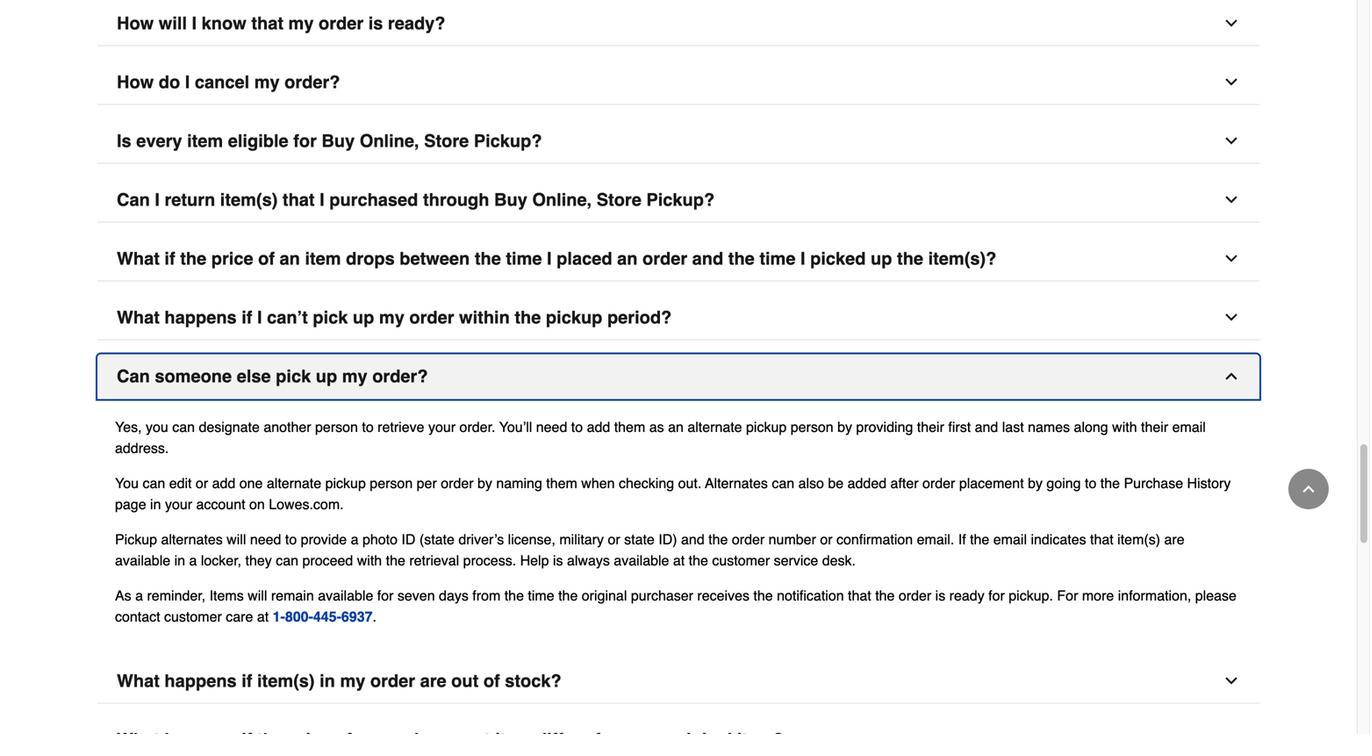 Task type: describe. For each thing, give the bounding box(es) containing it.
online, inside button
[[360, 131, 419, 151]]

0 horizontal spatial person
[[315, 419, 358, 435]]

item(s) inside pickup alternates will need to provide a photo id (state driver's license, military or state id) and the order number or confirmation email. if the email indicates that item(s) are available in a locker, they can proceed with the retrieval process. help is always available at the customer service desk.
[[1118, 531, 1161, 548]]

they
[[245, 552, 272, 569]]

pickup alternates will need to provide a photo id (state driver's license, military or state id) and the order number or confirmation email. if the email indicates that item(s) are available in a locker, they can proceed with the retrieval process. help is always available at the customer service desk.
[[115, 531, 1185, 569]]

what happens if item(s) in my order are out of stock?
[[117, 671, 562, 691]]

0 horizontal spatial available
[[115, 552, 170, 569]]

ready
[[950, 587, 985, 604]]

0 horizontal spatial by
[[478, 475, 493, 491]]

alternate inside yes, you can designate another person to retrieve your order. you'll need to add them as an alternate pickup person by providing their first and last names along with their email address.
[[688, 419, 742, 435]]

along
[[1074, 419, 1109, 435]]

an inside yes, you can designate another person to retrieve your order. you'll need to add them as an alternate pickup person by providing their first and last names along with their email address.
[[668, 419, 684, 435]]

2 horizontal spatial or
[[820, 531, 833, 548]]

order inside as a reminder, items will remain available for seven days from the time the original purchaser receives the notification that the order is ready for pickup. for more information, please contact customer care at
[[899, 587, 932, 604]]

6937
[[341, 609, 373, 625]]

know
[[202, 13, 247, 33]]

naming
[[496, 475, 543, 491]]

chevron down image for order
[[1223, 309, 1241, 326]]

online, inside button
[[532, 190, 592, 210]]

drops
[[346, 249, 395, 269]]

photo
[[363, 531, 398, 548]]

chevron down image inside how do i cancel my order? button
[[1223, 73, 1241, 91]]

provide
[[301, 531, 347, 548]]

1 vertical spatial a
[[189, 552, 197, 569]]

can inside yes, you can designate another person to retrieve your order. you'll need to add them as an alternate pickup person by providing their first and last names along with their email address.
[[172, 419, 195, 435]]

your inside yes, you can designate another person to retrieve your order. you'll need to add them as an alternate pickup person by providing their first and last names along with their email address.
[[428, 419, 456, 435]]

out
[[451, 671, 479, 691]]

remain
[[271, 587, 314, 604]]

1 their from the left
[[917, 419, 945, 435]]

available inside as a reminder, items will remain available for seven days from the time the original purchaser receives the notification that the order is ready for pickup. for more information, please contact customer care at
[[318, 587, 373, 604]]

placed
[[557, 249, 612, 269]]

process.
[[463, 552, 516, 569]]

1-
[[273, 609, 285, 625]]

what happens if i can't pick up my order within the pickup period? button
[[97, 296, 1260, 340]]

purchased
[[329, 190, 418, 210]]

add inside "you can edit or add one alternate pickup person per order by naming them when checking out. alternates can also be added after order placement by going to the purchase history page in your account on lowes.com."
[[212, 475, 236, 491]]

to up the 'when'
[[571, 419, 583, 435]]

after
[[891, 475, 919, 491]]

can for can i return item(s) that i purchased through buy online, store pickup?
[[117, 190, 150, 210]]

retrieve
[[378, 419, 425, 435]]

can for can someone else pick up my order?
[[117, 366, 150, 386]]

1-800-445-6937 link
[[273, 609, 373, 625]]

be
[[828, 475, 844, 491]]

at inside as a reminder, items will remain available for seven days from the time the original purchaser receives the notification that the order is ready for pickup. for more information, please contact customer care at
[[257, 609, 269, 625]]

.
[[373, 609, 377, 625]]

or inside "you can edit or add one alternate pickup person per order by naming them when checking out. alternates can also be added after order placement by going to the purchase history page in your account on lowes.com."
[[196, 475, 208, 491]]

indicates
[[1031, 531, 1087, 548]]

edit
[[169, 475, 192, 491]]

can someone else pick up my order? button
[[97, 354, 1260, 399]]

the down confirmation
[[876, 587, 895, 604]]

first
[[949, 419, 971, 435]]

the right receives
[[754, 587, 773, 604]]

care
[[226, 609, 253, 625]]

can i return item(s) that i purchased through buy online, store pickup? button
[[97, 178, 1260, 223]]

military
[[560, 531, 604, 548]]

your inside "you can edit or add one alternate pickup person per order by naming them when checking out. alternates can also be added after order placement by going to the purchase history page in your account on lowes.com."
[[165, 496, 192, 512]]

up inside what if the price of an item drops between the time i placed an order and the time i picked up the item(s)? button
[[871, 249, 893, 269]]

order? inside "button"
[[372, 366, 428, 386]]

customer inside pickup alternates will need to provide a photo id (state driver's license, military or state id) and the order number or confirmation email. if the email indicates that item(s) are available in a locker, they can proceed with the retrieval process. help is always available at the customer service desk.
[[712, 552, 770, 569]]

what if the price of an item drops between the time i placed an order and the time i picked up the item(s)? button
[[97, 237, 1260, 281]]

between
[[400, 249, 470, 269]]

on
[[249, 496, 265, 512]]

price
[[211, 249, 253, 269]]

if for item(s)
[[242, 671, 252, 691]]

2 horizontal spatial a
[[351, 531, 359, 548]]

to inside "you can edit or add one alternate pickup person per order by naming them when checking out. alternates can also be added after order placement by going to the purchase history page in your account on lowes.com."
[[1085, 475, 1097, 491]]

always
[[567, 552, 610, 569]]

information,
[[1118, 587, 1192, 604]]

state
[[624, 531, 655, 548]]

items
[[210, 587, 244, 604]]

can someone else pick up my order?
[[117, 366, 428, 386]]

going
[[1047, 475, 1081, 491]]

up inside can someone else pick up my order? "button"
[[316, 366, 337, 386]]

i left placed
[[547, 249, 552, 269]]

retrieval
[[409, 552, 459, 569]]

0 horizontal spatial an
[[280, 249, 300, 269]]

of inside button
[[258, 249, 275, 269]]

email inside yes, you can designate another person to retrieve your order. you'll need to add them as an alternate pickup person by providing their first and last names along with their email address.
[[1173, 419, 1206, 435]]

2 horizontal spatial for
[[989, 587, 1005, 604]]

period?
[[608, 307, 672, 328]]

happens for i
[[165, 307, 237, 328]]

out.
[[678, 475, 702, 491]]

return
[[165, 190, 215, 210]]

original
[[582, 587, 627, 604]]

the inside what happens if i can't pick up my order within the pickup period? button
[[515, 307, 541, 328]]

page
[[115, 496, 146, 512]]

i left know
[[192, 13, 197, 33]]

2 horizontal spatial available
[[614, 552, 669, 569]]

as
[[650, 419, 664, 435]]

also
[[799, 475, 824, 491]]

chevron down image inside how will i know that my order is ready? button
[[1223, 15, 1241, 32]]

that inside as a reminder, items will remain available for seven days from the time the original purchaser receives the notification that the order is ready for pickup. for more information, please contact customer care at
[[848, 587, 872, 604]]

will inside pickup alternates will need to provide a photo id (state driver's license, military or state id) and the order number or confirmation email. if the email indicates that item(s) are available in a locker, they can proceed with the retrieval process. help is always available at the customer service desk.
[[227, 531, 246, 548]]

notification
[[777, 587, 844, 604]]

(state
[[420, 531, 455, 548]]

names
[[1028, 419, 1070, 435]]

order? inside button
[[285, 72, 340, 92]]

stock?
[[505, 671, 562, 691]]

checking
[[619, 475, 674, 491]]

order inside button
[[370, 671, 415, 691]]

proceed
[[302, 552, 353, 569]]

item inside button
[[305, 249, 341, 269]]

how do i cancel my order? button
[[97, 60, 1260, 105]]

how do i cancel my order?
[[117, 72, 340, 92]]

through
[[423, 190, 490, 210]]

you'll
[[499, 419, 532, 435]]

order inside pickup alternates will need to provide a photo id (state driver's license, military or state id) and the order number or confirmation email. if the email indicates that item(s) are available in a locker, they can proceed with the retrieval process. help is always available at the customer service desk.
[[732, 531, 765, 548]]

item inside button
[[187, 131, 223, 151]]

order right per
[[441, 475, 474, 491]]

do
[[159, 72, 180, 92]]

is inside as a reminder, items will remain available for seven days from the time the original purchaser receives the notification that the order is ready for pickup. for more information, please contact customer care at
[[936, 587, 946, 604]]

add inside yes, you can designate another person to retrieve your order. you'll need to add them as an alternate pickup person by providing their first and last names along with their email address.
[[587, 419, 610, 435]]

what for what if the price of an item drops between the time i placed an order and the time i picked up the item(s)?
[[117, 249, 160, 269]]

service
[[774, 552, 819, 569]]

in inside button
[[320, 671, 335, 691]]

can't
[[267, 307, 308, 328]]

2 horizontal spatial by
[[1028, 475, 1043, 491]]

the down id
[[386, 552, 406, 569]]

and inside yes, you can designate another person to retrieve your order. you'll need to add them as an alternate pickup person by providing their first and last names along with their email address.
[[975, 419, 999, 435]]

chevron down image for i
[[1223, 250, 1241, 267]]

last
[[1003, 419, 1024, 435]]

item(s)?
[[929, 249, 997, 269]]

order right after
[[923, 475, 956, 491]]

is every item eligible for buy online, store pickup?
[[117, 131, 542, 151]]

receives
[[698, 587, 750, 604]]

picked
[[811, 249, 866, 269]]

800-
[[285, 609, 313, 625]]

person inside "you can edit or add one alternate pickup person per order by naming them when checking out. alternates can also be added after order placement by going to the purchase history page in your account on lowes.com."
[[370, 475, 413, 491]]

pickup.
[[1009, 587, 1054, 604]]

time left placed
[[506, 249, 542, 269]]

as
[[115, 587, 131, 604]]

order down can i return item(s) that i purchased through buy online, store pickup? button
[[643, 249, 688, 269]]

what if the price of an item drops between the time i placed an order and the time i picked up the item(s)?
[[117, 249, 997, 269]]

need inside pickup alternates will need to provide a photo id (state driver's license, military or state id) and the order number or confirmation email. if the email indicates that item(s) are available in a locker, they can proceed with the retrieval process. help is always available at the customer service desk.
[[250, 531, 281, 548]]

driver's
[[459, 531, 504, 548]]

the right between
[[475, 249, 501, 269]]

yes,
[[115, 419, 142, 435]]

the right id)
[[709, 531, 728, 548]]

the down can i return item(s) that i purchased through buy online, store pickup? button
[[729, 249, 755, 269]]

i left picked
[[801, 249, 806, 269]]

email.
[[917, 531, 955, 548]]

help
[[520, 552, 549, 569]]

added
[[848, 475, 887, 491]]

pickup? inside button
[[474, 131, 542, 151]]

can left also
[[772, 475, 795, 491]]

my for that
[[288, 13, 314, 33]]

someone
[[155, 366, 232, 386]]

per
[[417, 475, 437, 491]]

how will i know that my order is ready? button
[[97, 1, 1260, 46]]



Task type: vqa. For each thing, say whether or not it's contained in the screenshot.
+14
no



Task type: locate. For each thing, give the bounding box(es) containing it.
pickup up lowes.com.
[[325, 475, 366, 491]]

of right price
[[258, 249, 275, 269]]

an right price
[[280, 249, 300, 269]]

if inside button
[[242, 671, 252, 691]]

by inside yes, you can designate another person to retrieve your order. you'll need to add them as an alternate pickup person by providing their first and last names along with their email address.
[[838, 419, 853, 435]]

1 vertical spatial chevron down image
[[1223, 191, 1241, 209]]

locker,
[[201, 552, 242, 569]]

0 horizontal spatial item
[[187, 131, 223, 151]]

days
[[439, 587, 469, 604]]

please
[[1196, 587, 1237, 604]]

0 vertical spatial in
[[150, 496, 161, 512]]

1 horizontal spatial for
[[377, 587, 394, 604]]

1 vertical spatial need
[[250, 531, 281, 548]]

need right 'you'll'
[[536, 419, 568, 435]]

with inside pickup alternates will need to provide a photo id (state driver's license, military or state id) and the order number or confirmation email. if the email indicates that item(s) are available in a locker, they can proceed with the retrieval process. help is always available at the customer service desk.
[[357, 552, 382, 569]]

0 vertical spatial your
[[428, 419, 456, 435]]

1 chevron down image from the top
[[1223, 73, 1241, 91]]

what happens if i can't pick up my order within the pickup period?
[[117, 307, 672, 328]]

can inside button
[[117, 190, 150, 210]]

alternate
[[688, 419, 742, 435], [267, 475, 322, 491]]

i left "return"
[[155, 190, 160, 210]]

0 vertical spatial customer
[[712, 552, 770, 569]]

and inside pickup alternates will need to provide a photo id (state driver's license, military or state id) and the order number or confirmation email. if the email indicates that item(s) are available in a locker, they can proceed with the retrieval process. help is always available at the customer service desk.
[[681, 531, 705, 548]]

at down id)
[[673, 552, 685, 569]]

customer up receives
[[712, 552, 770, 569]]

0 horizontal spatial of
[[258, 249, 275, 269]]

my for up
[[342, 366, 368, 386]]

0 vertical spatial email
[[1173, 419, 1206, 435]]

1 vertical spatial store
[[597, 190, 642, 210]]

your down edit
[[165, 496, 192, 512]]

chevron up image
[[1223, 368, 1241, 385]]

pickup inside "you can edit or add one alternate pickup person per order by naming them when checking out. alternates can also be added after order placement by going to the purchase history page in your account on lowes.com."
[[325, 475, 366, 491]]

can inside "button"
[[117, 366, 150, 386]]

what inside button
[[117, 671, 160, 691]]

with right along on the right bottom of the page
[[1113, 419, 1138, 435]]

purchase
[[1124, 475, 1184, 491]]

2 what from the top
[[117, 307, 160, 328]]

chevron down image inside what if the price of an item drops between the time i placed an order and the time i picked up the item(s)? button
[[1223, 250, 1241, 267]]

what inside button
[[117, 249, 160, 269]]

can left edit
[[143, 475, 165, 491]]

1 vertical spatial pick
[[276, 366, 311, 386]]

0 vertical spatial a
[[351, 531, 359, 548]]

0 vertical spatial item(s)
[[220, 190, 278, 210]]

how inside how will i know that my order is ready? button
[[117, 13, 154, 33]]

0 horizontal spatial is
[[369, 13, 383, 33]]

alternates
[[705, 475, 768, 491]]

0 horizontal spatial a
[[135, 587, 143, 604]]

to left retrieve
[[362, 419, 374, 435]]

pickup inside button
[[546, 307, 603, 328]]

order left ready?
[[319, 13, 364, 33]]

is
[[117, 131, 131, 151]]

if inside button
[[165, 249, 175, 269]]

or right edit
[[196, 475, 208, 491]]

that right know
[[251, 13, 284, 33]]

0 vertical spatial can
[[117, 190, 150, 210]]

to inside pickup alternates will need to provide a photo id (state driver's license, military or state id) and the order number or confirmation email. if the email indicates that item(s) are available in a locker, they can proceed with the retrieval process. help is always available at the customer service desk.
[[285, 531, 297, 548]]

2 vertical spatial will
[[248, 587, 267, 604]]

1 vertical spatial can
[[117, 366, 150, 386]]

how will i know that my order is ready?
[[117, 13, 446, 33]]

order?
[[285, 72, 340, 92], [372, 366, 428, 386]]

0 horizontal spatial buy
[[322, 131, 355, 151]]

or left state
[[608, 531, 621, 548]]

available down state
[[614, 552, 669, 569]]

my right cancel
[[254, 72, 280, 92]]

for right ready
[[989, 587, 1005, 604]]

placement
[[960, 475, 1024, 491]]

i right do
[[185, 72, 190, 92]]

store inside button
[[424, 131, 469, 151]]

if inside button
[[242, 307, 252, 328]]

0 vertical spatial if
[[165, 249, 175, 269]]

the left price
[[180, 249, 207, 269]]

email
[[1173, 419, 1206, 435], [994, 531, 1027, 548]]

that down is every item eligible for buy online, store pickup?
[[283, 190, 315, 210]]

0 vertical spatial are
[[1165, 531, 1185, 548]]

my inside button
[[379, 307, 405, 328]]

for
[[1058, 587, 1079, 604]]

that inside pickup alternates will need to provide a photo id (state driver's license, military or state id) and the order number or confirmation email. if the email indicates that item(s) are available in a locker, they can proceed with the retrieval process. help is always available at the customer service desk.
[[1091, 531, 1114, 548]]

my inside "button"
[[342, 366, 368, 386]]

item(s) for can i return item(s) that i purchased through buy online, store pickup?
[[220, 190, 278, 210]]

and left last
[[975, 419, 999, 435]]

1 horizontal spatial store
[[597, 190, 642, 210]]

1 horizontal spatial their
[[1142, 419, 1169, 435]]

customer inside as a reminder, items will remain available for seven days from the time the original purchaser receives the notification that the order is ready for pickup. for more information, please contact customer care at
[[164, 609, 222, 625]]

in down 445-
[[320, 671, 335, 691]]

chevron up image
[[1300, 480, 1318, 498]]

my down drops
[[379, 307, 405, 328]]

your
[[428, 419, 456, 435], [165, 496, 192, 512]]

0 horizontal spatial need
[[250, 531, 281, 548]]

0 horizontal spatial them
[[546, 475, 578, 491]]

1 horizontal spatial add
[[587, 419, 610, 435]]

my for in
[[340, 671, 366, 691]]

i inside button
[[257, 307, 262, 328]]

more
[[1083, 587, 1115, 604]]

1 horizontal spatial person
[[370, 475, 413, 491]]

your left order.
[[428, 419, 456, 435]]

1 vertical spatial alternate
[[267, 475, 322, 491]]

alternate right as
[[688, 419, 742, 435]]

1 horizontal spatial item
[[305, 249, 341, 269]]

item(s) for what happens if item(s) in my order are out of stock?
[[257, 671, 315, 691]]

1 chevron down image from the top
[[1223, 15, 1241, 32]]

0 vertical spatial chevron down image
[[1223, 15, 1241, 32]]

happens for item(s)
[[165, 671, 237, 691]]

time left picked
[[760, 249, 796, 269]]

0 vertical spatial of
[[258, 249, 275, 269]]

0 horizontal spatial email
[[994, 531, 1027, 548]]

0 vertical spatial with
[[1113, 419, 1138, 435]]

add up the 'when'
[[587, 419, 610, 435]]

1 horizontal spatial or
[[608, 531, 621, 548]]

1 horizontal spatial online,
[[532, 190, 592, 210]]

chevron down image for pickup?
[[1223, 191, 1241, 209]]

chevron down image
[[1223, 73, 1241, 91], [1223, 132, 1241, 150], [1223, 309, 1241, 326], [1223, 672, 1241, 690]]

1 how from the top
[[117, 13, 154, 33]]

1 horizontal spatial are
[[1165, 531, 1185, 548]]

item(s) inside button
[[257, 671, 315, 691]]

one
[[239, 475, 263, 491]]

is inside button
[[369, 13, 383, 33]]

can left "return"
[[117, 190, 150, 210]]

by left going
[[1028, 475, 1043, 491]]

pickup
[[115, 531, 157, 548]]

how for how do i cancel my order?
[[117, 72, 154, 92]]

buy inside button
[[322, 131, 355, 151]]

2 horizontal spatial person
[[791, 419, 834, 435]]

email up history in the bottom of the page
[[1173, 419, 1206, 435]]

how for how will i know that my order is ready?
[[117, 13, 154, 33]]

will left know
[[159, 13, 187, 33]]

available down pickup
[[115, 552, 170, 569]]

alternates
[[161, 531, 223, 548]]

you can edit or add one alternate pickup person per order by naming them when checking out. alternates can also be added after order placement by going to the purchase history page in your account on lowes.com.
[[115, 475, 1231, 512]]

pick inside button
[[313, 307, 348, 328]]

if
[[165, 249, 175, 269], [242, 307, 252, 328], [242, 671, 252, 691]]

1 vertical spatial and
[[975, 419, 999, 435]]

to right going
[[1085, 475, 1097, 491]]

0 vertical spatial how
[[117, 13, 154, 33]]

2 vertical spatial is
[[936, 587, 946, 604]]

their up purchase
[[1142, 419, 1169, 435]]

yes, you can designate another person to retrieve your order. you'll need to add them as an alternate pickup person by providing their first and last names along with their email address.
[[115, 419, 1206, 456]]

can right you
[[172, 419, 195, 435]]

i left purchased
[[320, 190, 325, 210]]

in inside pickup alternates will need to provide a photo id (state driver's license, military or state id) and the order number or confirmation email. if the email indicates that item(s) are available in a locker, they can proceed with the retrieval process. help is always available at the customer service desk.
[[174, 552, 185, 569]]

0 vertical spatial alternate
[[688, 419, 742, 435]]

from
[[473, 587, 501, 604]]

is right help
[[553, 552, 563, 569]]

need up they
[[250, 531, 281, 548]]

them inside "you can edit or add one alternate pickup person per order by naming them when checking out. alternates can also be added after order placement by going to the purchase history page in your account on lowes.com."
[[546, 475, 578, 491]]

you
[[146, 419, 168, 435]]

in
[[150, 496, 161, 512], [174, 552, 185, 569], [320, 671, 335, 691]]

1 vertical spatial are
[[420, 671, 447, 691]]

what for what happens if item(s) in my order are out of stock?
[[117, 671, 160, 691]]

chevron down image inside can i return item(s) that i purchased through buy online, store pickup? button
[[1223, 191, 1241, 209]]

2 vertical spatial pickup
[[325, 475, 366, 491]]

3 chevron down image from the top
[[1223, 309, 1241, 326]]

1 vertical spatial of
[[484, 671, 500, 691]]

store inside button
[[597, 190, 642, 210]]

0 horizontal spatial your
[[165, 496, 192, 512]]

cancel
[[195, 72, 250, 92]]

0 vertical spatial item
[[187, 131, 223, 151]]

contact
[[115, 609, 160, 625]]

within
[[459, 307, 510, 328]]

email inside pickup alternates will need to provide a photo id (state driver's license, military or state id) and the order number or confirmation email. if the email indicates that item(s) are available in a locker, they can proceed with the retrieval process. help is always available at the customer service desk.
[[994, 531, 1027, 548]]

my down 6937
[[340, 671, 366, 691]]

time
[[506, 249, 542, 269], [760, 249, 796, 269], [528, 587, 555, 604]]

order left 'number'
[[732, 531, 765, 548]]

i
[[192, 13, 197, 33], [185, 72, 190, 92], [155, 190, 160, 210], [320, 190, 325, 210], [547, 249, 552, 269], [801, 249, 806, 269], [257, 307, 262, 328]]

number
[[769, 531, 817, 548]]

1 horizontal spatial by
[[838, 419, 853, 435]]

1 vertical spatial up
[[353, 307, 374, 328]]

pick inside "button"
[[276, 366, 311, 386]]

item(s) inside button
[[220, 190, 278, 210]]

happens inside the what happens if item(s) in my order are out of stock? button
[[165, 671, 237, 691]]

1 horizontal spatial a
[[189, 552, 197, 569]]

or
[[196, 475, 208, 491], [608, 531, 621, 548], [820, 531, 833, 548]]

0 horizontal spatial are
[[420, 671, 447, 691]]

1 horizontal spatial in
[[174, 552, 185, 569]]

1 vertical spatial happens
[[165, 671, 237, 691]]

will up "locker,"
[[227, 531, 246, 548]]

item right every
[[187, 131, 223, 151]]

seven
[[398, 587, 435, 604]]

store up placed
[[597, 190, 642, 210]]

1 vertical spatial order?
[[372, 366, 428, 386]]

for right eligible
[[293, 131, 317, 151]]

for left seven
[[377, 587, 394, 604]]

pickup up 'alternates'
[[746, 419, 787, 435]]

0 horizontal spatial alternate
[[267, 475, 322, 491]]

buy up purchased
[[322, 131, 355, 151]]

0 vertical spatial order?
[[285, 72, 340, 92]]

1 vertical spatial with
[[357, 552, 382, 569]]

a inside as a reminder, items will remain available for seven days from the time the original purchaser receives the notification that the order is ready for pickup. for more information, please contact customer care at
[[135, 587, 143, 604]]

an right placed
[[617, 249, 638, 269]]

1 vertical spatial at
[[257, 609, 269, 625]]

1 can from the top
[[117, 190, 150, 210]]

pickup down placed
[[546, 307, 603, 328]]

up inside what happens if i can't pick up my order within the pickup period? button
[[353, 307, 374, 328]]

of inside button
[[484, 671, 500, 691]]

1 horizontal spatial need
[[536, 419, 568, 435]]

if down care
[[242, 671, 252, 691]]

0 horizontal spatial in
[[150, 496, 161, 512]]

scroll to top element
[[1289, 469, 1329, 509]]

order? up retrieve
[[372, 366, 428, 386]]

in down alternates
[[174, 552, 185, 569]]

2 horizontal spatial pickup
[[746, 419, 787, 435]]

1 vertical spatial add
[[212, 475, 236, 491]]

what for what happens if i can't pick up my order within the pickup period?
[[117, 307, 160, 328]]

item(s) down purchase
[[1118, 531, 1161, 548]]

email right the if
[[994, 531, 1027, 548]]

when
[[582, 475, 615, 491]]

0 vertical spatial need
[[536, 419, 568, 435]]

0 vertical spatial is
[[369, 13, 383, 33]]

0 vertical spatial and
[[693, 249, 724, 269]]

1 horizontal spatial pick
[[313, 307, 348, 328]]

the left original
[[559, 587, 578, 604]]

2 vertical spatial and
[[681, 531, 705, 548]]

eligible
[[228, 131, 289, 151]]

a
[[351, 531, 359, 548], [189, 552, 197, 569], [135, 587, 143, 604]]

2 how from the top
[[117, 72, 154, 92]]

2 vertical spatial if
[[242, 671, 252, 691]]

at left 1-
[[257, 609, 269, 625]]

1 horizontal spatial available
[[318, 587, 373, 604]]

order? up is every item eligible for buy online, store pickup?
[[285, 72, 340, 92]]

1 horizontal spatial pickup?
[[647, 190, 715, 210]]

1 vertical spatial will
[[227, 531, 246, 548]]

happens inside what happens if i can't pick up my order within the pickup period? button
[[165, 307, 237, 328]]

if down "return"
[[165, 249, 175, 269]]

and right id)
[[681, 531, 705, 548]]

customer down reminder,
[[164, 609, 222, 625]]

0 vertical spatial happens
[[165, 307, 237, 328]]

0 horizontal spatial pickup
[[325, 475, 366, 491]]

1 horizontal spatial email
[[1173, 419, 1206, 435]]

desk.
[[823, 552, 856, 569]]

happens down care
[[165, 671, 237, 691]]

will inside as a reminder, items will remain available for seven days from the time the original purchaser receives the notification that the order is ready for pickup. for more information, please contact customer care at
[[248, 587, 267, 604]]

2 horizontal spatial is
[[936, 587, 946, 604]]

you
[[115, 475, 139, 491]]

the left "item(s)?"
[[897, 249, 924, 269]]

1 horizontal spatial at
[[673, 552, 685, 569]]

pick
[[313, 307, 348, 328], [276, 366, 311, 386]]

reminder,
[[147, 587, 206, 604]]

what
[[117, 249, 160, 269], [117, 307, 160, 328], [117, 671, 160, 691]]

0 horizontal spatial order?
[[285, 72, 340, 92]]

alternate inside "you can edit or add one alternate pickup person per order by naming them when checking out. alternates can also be added after order placement by going to the purchase history page in your account on lowes.com."
[[267, 475, 322, 491]]

2 horizontal spatial an
[[668, 419, 684, 435]]

0 horizontal spatial their
[[917, 419, 945, 435]]

online, up what if the price of an item drops between the time i placed an order and the time i picked up the item(s)?
[[532, 190, 592, 210]]

ready?
[[388, 13, 446, 33]]

the right the if
[[970, 531, 990, 548]]

buy
[[322, 131, 355, 151], [494, 190, 528, 210]]

2 chevron down image from the top
[[1223, 132, 1241, 150]]

1 horizontal spatial of
[[484, 671, 500, 691]]

the inside "you can edit or add one alternate pickup person per order by naming them when checking out. alternates can also be added after order placement by going to the purchase history page in your account on lowes.com."
[[1101, 475, 1120, 491]]

how
[[117, 13, 154, 33], [117, 72, 154, 92]]

that right indicates
[[1091, 531, 1114, 548]]

can right they
[[276, 552, 299, 569]]

chevron down image
[[1223, 15, 1241, 32], [1223, 191, 1241, 209], [1223, 250, 1241, 267]]

every
[[136, 131, 182, 151]]

account
[[196, 496, 245, 512]]

0 vertical spatial them
[[614, 419, 646, 435]]

designate
[[199, 419, 260, 435]]

2 chevron down image from the top
[[1223, 191, 1241, 209]]

in inside "you can edit or add one alternate pickup person per order by naming them when checking out. alternates can also be added after order placement by going to the purchase history page in your account on lowes.com."
[[150, 496, 161, 512]]

time down help
[[528, 587, 555, 604]]

if for i
[[242, 307, 252, 328]]

my down the what happens if i can't pick up my order within the pickup period?
[[342, 366, 368, 386]]

chevron down image for out
[[1223, 672, 1241, 690]]

0 horizontal spatial with
[[357, 552, 382, 569]]

item(s) right "return"
[[220, 190, 278, 210]]

2 vertical spatial a
[[135, 587, 143, 604]]

1 vertical spatial if
[[242, 307, 252, 328]]

can inside pickup alternates will need to provide a photo id (state driver's license, military or state id) and the order number or confirmation email. if the email indicates that item(s) are available in a locker, they can proceed with the retrieval process. help is always available at the customer service desk.
[[276, 552, 299, 569]]

person right another
[[315, 419, 358, 435]]

2 happens from the top
[[165, 671, 237, 691]]

is inside pickup alternates will need to provide a photo id (state driver's license, military or state id) and the order number or confirmation email. if the email indicates that item(s) are available in a locker, they can proceed with the retrieval process. help is always available at the customer service desk.
[[553, 552, 563, 569]]

by left "providing"
[[838, 419, 853, 435]]

pickup? inside button
[[647, 190, 715, 210]]

a left photo
[[351, 531, 359, 548]]

by
[[838, 419, 853, 435], [478, 475, 493, 491], [1028, 475, 1043, 491]]

0 vertical spatial online,
[[360, 131, 419, 151]]

my inside button
[[340, 671, 366, 691]]

buy inside button
[[494, 190, 528, 210]]

0 vertical spatial add
[[587, 419, 610, 435]]

address.
[[115, 440, 169, 456]]

and
[[693, 249, 724, 269], [975, 419, 999, 435], [681, 531, 705, 548]]

the right within
[[515, 307, 541, 328]]

if
[[959, 531, 966, 548]]

and inside what if the price of an item drops between the time i placed an order and the time i picked up the item(s)? button
[[693, 249, 724, 269]]

chevron down image inside "is every item eligible for buy online, store pickup?" button
[[1223, 132, 1241, 150]]

their
[[917, 419, 945, 435], [1142, 419, 1169, 435]]

chevron down image inside what happens if i can't pick up my order within the pickup period? button
[[1223, 309, 1241, 326]]

445-
[[313, 609, 341, 625]]

what inside button
[[117, 307, 160, 328]]

3 chevron down image from the top
[[1223, 250, 1241, 267]]

3 what from the top
[[117, 671, 160, 691]]

history
[[1188, 475, 1231, 491]]

item(s) down 1-
[[257, 671, 315, 691]]

1 horizontal spatial an
[[617, 249, 638, 269]]

time inside as a reminder, items will remain available for seven days from the time the original purchaser receives the notification that the order is ready for pickup. for more information, please contact customer care at
[[528, 587, 555, 604]]

chevron down image inside the what happens if item(s) in my order are out of stock? button
[[1223, 672, 1241, 690]]

or up the 'desk.'
[[820, 531, 833, 548]]

an right as
[[668, 419, 684, 435]]

them left the 'when'
[[546, 475, 578, 491]]

order
[[319, 13, 364, 33], [643, 249, 688, 269], [410, 307, 454, 328], [441, 475, 474, 491], [923, 475, 956, 491], [732, 531, 765, 548], [899, 587, 932, 604], [370, 671, 415, 691]]

for inside button
[[293, 131, 317, 151]]

will inside button
[[159, 13, 187, 33]]

1 vertical spatial online,
[[532, 190, 592, 210]]

person up also
[[791, 419, 834, 435]]

can i return item(s) that i purchased through buy online, store pickup?
[[117, 190, 715, 210]]

1 vertical spatial is
[[553, 552, 563, 569]]

4 chevron down image from the top
[[1223, 672, 1241, 690]]

the up receives
[[689, 552, 709, 569]]

in right page
[[150, 496, 161, 512]]

1 horizontal spatial up
[[353, 307, 374, 328]]

0 vertical spatial pickup
[[546, 307, 603, 328]]

1 happens from the top
[[165, 307, 237, 328]]

as a reminder, items will remain available for seven days from the time the original purchaser receives the notification that the order is ready for pickup. for more information, please contact customer care at
[[115, 587, 1237, 625]]

confirmation
[[837, 531, 913, 548]]

are inside pickup alternates will need to provide a photo id (state driver's license, military or state id) and the order number or confirmation email. if the email indicates that item(s) are available in a locker, they can proceed with the retrieval process. help is always available at the customer service desk.
[[1165, 531, 1185, 548]]

an
[[280, 249, 300, 269], [617, 249, 638, 269], [668, 419, 684, 435]]

at inside pickup alternates will need to provide a photo id (state driver's license, military or state id) and the order number or confirmation email. if the email indicates that item(s) are available in a locker, they can proceed with the retrieval process. help is always available at the customer service desk.
[[673, 552, 685, 569]]

1 vertical spatial customer
[[164, 609, 222, 625]]

a down alternates
[[189, 552, 197, 569]]

1 horizontal spatial with
[[1113, 419, 1138, 435]]

available
[[115, 552, 170, 569], [614, 552, 669, 569], [318, 587, 373, 604]]

pickup inside yes, you can designate another person to retrieve your order. you'll need to add them as an alternate pickup person by providing their first and last names along with their email address.
[[746, 419, 787, 435]]

2 their from the left
[[1142, 419, 1169, 435]]

2 can from the top
[[117, 366, 150, 386]]

the right from
[[505, 587, 524, 604]]

with down photo
[[357, 552, 382, 569]]

store up through
[[424, 131, 469, 151]]

1 vertical spatial pickup?
[[647, 190, 715, 210]]

1 what from the top
[[117, 249, 160, 269]]

them inside yes, you can designate another person to retrieve your order. you'll need to add them as an alternate pickup person by providing their first and last names along with their email address.
[[614, 419, 646, 435]]

up down drops
[[353, 307, 374, 328]]

how inside how do i cancel my order? button
[[117, 72, 154, 92]]

need inside yes, you can designate another person to retrieve your order. you'll need to add them as an alternate pickup person by providing their first and last names along with their email address.
[[536, 419, 568, 435]]

to left provide
[[285, 531, 297, 548]]

with inside yes, you can designate another person to retrieve your order. you'll need to add them as an alternate pickup person by providing their first and last names along with their email address.
[[1113, 419, 1138, 435]]

order inside button
[[410, 307, 454, 328]]

chevron down image for pickup?
[[1223, 132, 1241, 150]]

2 horizontal spatial up
[[871, 249, 893, 269]]

alternate up lowes.com.
[[267, 475, 322, 491]]

purchaser
[[631, 587, 694, 604]]

what happens if item(s) in my order are out of stock? button
[[97, 659, 1260, 704]]

1 horizontal spatial is
[[553, 552, 563, 569]]

are inside button
[[420, 671, 447, 691]]

that down the 'desk.'
[[848, 587, 872, 604]]



